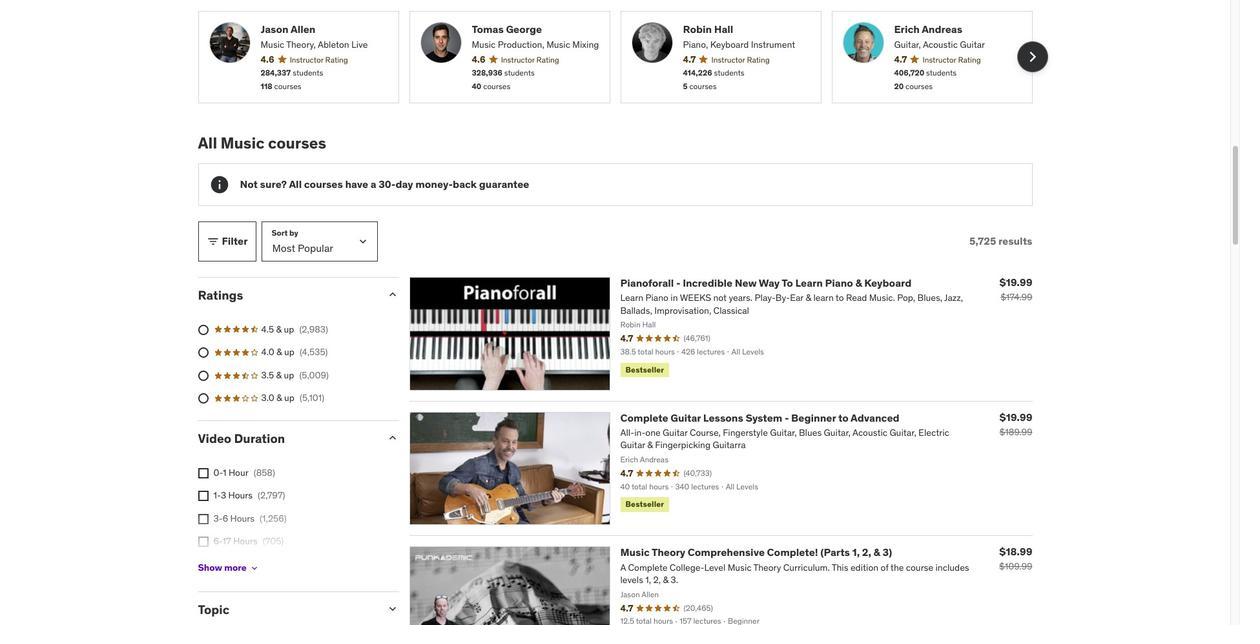 Task type: locate. For each thing, give the bounding box(es) containing it.
xsmall image for 0-
[[198, 468, 208, 478]]

2 vertical spatial xsmall image
[[249, 563, 259, 573]]

0 horizontal spatial guitar
[[671, 411, 701, 424]]

courses inside 406,720 students 20 courses
[[906, 81, 933, 91]]

3.5 & up (5,009)
[[261, 369, 329, 381]]

music inside jason allen music theory, ableton live
[[261, 39, 284, 50]]

music
[[261, 39, 284, 50], [472, 39, 496, 50], [547, 39, 570, 50], [221, 133, 265, 153], [620, 546, 650, 559]]

0 vertical spatial guitar
[[960, 39, 985, 50]]

4 rating from the left
[[958, 55, 981, 64]]

carousel element
[[198, 11, 1048, 103]]

1 horizontal spatial keyboard
[[865, 276, 912, 289]]

courses down 284,337
[[274, 81, 301, 91]]

$19.99 inside $19.99 $189.99
[[1000, 411, 1033, 423]]

students right 414,226
[[714, 68, 745, 78]]

up right 3.5
[[284, 369, 294, 381]]

courses for 118
[[274, 81, 301, 91]]

rating for george
[[537, 55, 559, 64]]

music down tomas
[[472, 39, 496, 50]]

robin
[[683, 22, 712, 35]]

& for 3.0 & up (5,101)
[[277, 392, 282, 404]]

a
[[371, 178, 376, 191]]

& right "4.5"
[[276, 323, 282, 335]]

2 students from the left
[[504, 68, 535, 78]]

1 vertical spatial xsmall image
[[198, 537, 208, 547]]

courses inside 284,337 students 118 courses
[[274, 81, 301, 91]]

2 small image from the top
[[386, 431, 399, 444]]

instructor rating down robin hall piano, keyboard instrument
[[712, 55, 770, 64]]

xsmall image left 6-
[[198, 537, 208, 547]]

4.7 for erich andreas
[[894, 53, 907, 65]]

rating down "erich andreas" link
[[958, 55, 981, 64]]

1-3 hours (2,797)
[[214, 490, 285, 501]]

0 vertical spatial -
[[676, 276, 681, 289]]

instructor down acoustic at top
[[923, 55, 956, 64]]

tomas george music production, music mixing
[[472, 22, 599, 50]]

0 vertical spatial xsmall image
[[198, 514, 208, 524]]

topic
[[198, 602, 229, 617]]

courses for 40
[[483, 81, 511, 91]]

xsmall image for 3-
[[198, 514, 208, 524]]

music down jason
[[261, 39, 284, 50]]

$18.99 $109.99
[[999, 545, 1033, 573]]

all
[[198, 133, 217, 153], [289, 178, 302, 191]]

students for andreas
[[926, 68, 957, 78]]

video
[[198, 431, 231, 446]]

1 vertical spatial xsmall image
[[198, 491, 208, 501]]

1 horizontal spatial 4.6
[[472, 53, 486, 65]]

instructor rating for andreas
[[923, 55, 981, 64]]

& right 3.5
[[276, 369, 282, 381]]

instructor rating down ableton
[[290, 55, 348, 64]]

0 vertical spatial keyboard
[[710, 39, 749, 50]]

sure?
[[260, 178, 287, 191]]

0 vertical spatial xsmall image
[[198, 468, 208, 478]]

2 instructor rating from the left
[[501, 55, 559, 64]]

2 4.6 from the left
[[472, 53, 486, 65]]

0 vertical spatial $19.99
[[1000, 276, 1033, 289]]

learn
[[796, 276, 823, 289]]

rating for andreas
[[958, 55, 981, 64]]

incredible
[[683, 276, 733, 289]]

instructor up the 414,226 students 5 courses
[[712, 55, 745, 64]]

lessons
[[703, 411, 743, 424]]

instructor for allen
[[290, 55, 323, 64]]

1 horizontal spatial small image
[[386, 603, 399, 615]]

1 horizontal spatial guitar
[[960, 39, 985, 50]]

1 vertical spatial -
[[785, 411, 789, 424]]

- right system in the bottom right of the page
[[785, 411, 789, 424]]

ableton
[[318, 39, 349, 50]]

courses inside 328,936 students 40 courses
[[483, 81, 511, 91]]

5,725
[[970, 235, 996, 248]]

keyboard
[[710, 39, 749, 50], [865, 276, 912, 289]]

(858)
[[254, 467, 275, 478]]

6
[[223, 513, 228, 524]]

show more button
[[198, 555, 259, 581]]

guitar left lessons
[[671, 411, 701, 424]]

0 vertical spatial all
[[198, 133, 217, 153]]

students
[[293, 68, 323, 78], [504, 68, 535, 78], [714, 68, 745, 78], [926, 68, 957, 78]]

3 instructor rating from the left
[[712, 55, 770, 64]]

$109.99
[[999, 561, 1033, 573]]

pianoforall - incredible new way to learn piano & keyboard
[[620, 276, 912, 289]]

1 instructor rating from the left
[[290, 55, 348, 64]]

4.7 down piano,
[[683, 53, 696, 65]]

guitar
[[960, 39, 985, 50], [671, 411, 701, 424]]

music theory comprehensive complete! (parts 1, 2, & 3) link
[[620, 546, 892, 559]]

4 students from the left
[[926, 68, 957, 78]]

keyboard right piano
[[865, 276, 912, 289]]

1 vertical spatial $19.99
[[1000, 411, 1033, 423]]

- left incredible
[[676, 276, 681, 289]]

students inside the 414,226 students 5 courses
[[714, 68, 745, 78]]

& right '3.0'
[[277, 392, 282, 404]]

3-6 hours (1,256)
[[214, 513, 287, 524]]

jason allen music theory, ableton live
[[261, 22, 368, 50]]

6-17 hours (705)
[[214, 536, 284, 547]]

1 instructor from the left
[[290, 55, 323, 64]]

students down production,
[[504, 68, 535, 78]]

17+ hours
[[214, 559, 254, 570]]

328,936
[[472, 68, 502, 78]]

small image for ratings
[[386, 288, 399, 301]]

4.5 & up (2,983)
[[261, 323, 328, 335]]

courses down "406,720"
[[906, 81, 933, 91]]

andreas
[[922, 22, 963, 35]]

1 4.6 from the left
[[261, 53, 274, 65]]

$19.99 $174.99
[[1000, 276, 1033, 303]]

filter button
[[198, 221, 256, 261]]

0 vertical spatial small image
[[386, 288, 399, 301]]

instructor rating down acoustic at top
[[923, 55, 981, 64]]

students for allen
[[293, 68, 323, 78]]

instructor rating down production,
[[501, 55, 559, 64]]

4 instructor from the left
[[923, 55, 956, 64]]

rating
[[325, 55, 348, 64], [537, 55, 559, 64], [747, 55, 770, 64], [958, 55, 981, 64]]

1 rating from the left
[[325, 55, 348, 64]]

1 vertical spatial small image
[[386, 431, 399, 444]]

courses down 328,936
[[483, 81, 511, 91]]

0 horizontal spatial 4.6
[[261, 53, 274, 65]]

1 horizontal spatial 4.7
[[894, 53, 907, 65]]

courses for all
[[304, 178, 343, 191]]

erich
[[894, 22, 920, 35]]

complete guitar lessons system - beginner to advanced
[[620, 411, 900, 424]]

instrument
[[751, 39, 795, 50]]

17+
[[214, 559, 228, 570]]

rating for hall
[[747, 55, 770, 64]]

hours for 6-17 hours
[[233, 536, 258, 547]]

ratings
[[198, 287, 243, 303]]

up
[[284, 323, 294, 335], [284, 346, 295, 358], [284, 369, 294, 381], [284, 392, 295, 404]]

1 vertical spatial keyboard
[[865, 276, 912, 289]]

music left theory
[[620, 546, 650, 559]]

$19.99 up $174.99
[[1000, 276, 1033, 289]]

2 rating from the left
[[537, 55, 559, 64]]

up for 3.0 & up
[[284, 392, 295, 404]]

instructor
[[290, 55, 323, 64], [501, 55, 535, 64], [712, 55, 745, 64], [923, 55, 956, 64]]

1 students from the left
[[293, 68, 323, 78]]

$19.99
[[1000, 276, 1033, 289], [1000, 411, 1033, 423]]

acoustic
[[923, 39, 958, 50]]

xsmall image left 1-
[[198, 491, 208, 501]]

xsmall image right more
[[249, 563, 259, 573]]

$19.99 up $189.99 on the right of the page
[[1000, 411, 1033, 423]]

guitar down "erich andreas" link
[[960, 39, 985, 50]]

rating down instrument
[[747, 55, 770, 64]]

to
[[838, 411, 849, 424]]

up right '3.0'
[[284, 392, 295, 404]]

hours
[[228, 490, 253, 501], [230, 513, 255, 524], [233, 536, 258, 547], [230, 559, 254, 570]]

1 small image from the top
[[386, 288, 399, 301]]

xsmall image for 1-
[[198, 491, 208, 501]]

rating down ableton
[[325, 55, 348, 64]]

courses inside the 414,226 students 5 courses
[[690, 81, 717, 91]]

rating down tomas george music production, music mixing
[[537, 55, 559, 64]]

4.6 for jason allen
[[261, 53, 274, 65]]

0 vertical spatial small image
[[206, 235, 219, 248]]

robin hall link
[[683, 22, 810, 36]]

courses up sure?
[[268, 133, 326, 153]]

instructor down 'theory,' at the top left of page
[[290, 55, 323, 64]]

complete guitar lessons system - beginner to advanced link
[[620, 411, 900, 424]]

(5,101)
[[300, 392, 324, 404]]

1 horizontal spatial all
[[289, 178, 302, 191]]

students inside 328,936 students 40 courses
[[504, 68, 535, 78]]

students down 'theory,' at the top left of page
[[293, 68, 323, 78]]

4 instructor rating from the left
[[923, 55, 981, 64]]

(5,009)
[[299, 369, 329, 381]]

video duration button
[[198, 431, 376, 446]]

hours right 3
[[228, 490, 253, 501]]

hours right 6
[[230, 513, 255, 524]]

courses
[[274, 81, 301, 91], [483, 81, 511, 91], [690, 81, 717, 91], [906, 81, 933, 91], [268, 133, 326, 153], [304, 178, 343, 191]]

xsmall image
[[198, 468, 208, 478], [198, 491, 208, 501]]

ratings button
[[198, 287, 376, 303]]

30-
[[379, 178, 396, 191]]

courses for 5
[[690, 81, 717, 91]]

4.0
[[261, 346, 274, 358]]

3 students from the left
[[714, 68, 745, 78]]

hours right 17
[[233, 536, 258, 547]]

0 horizontal spatial 4.7
[[683, 53, 696, 65]]

4.6 up 284,337
[[261, 53, 274, 65]]

4.0 & up (4,535)
[[261, 346, 328, 358]]

xsmall image left 0-
[[198, 468, 208, 478]]

1 4.7 from the left
[[683, 53, 696, 65]]

jason
[[261, 22, 289, 35]]

& right '4.0'
[[277, 346, 282, 358]]

instructor down production,
[[501, 55, 535, 64]]

students down acoustic at top
[[926, 68, 957, 78]]

2 instructor from the left
[[501, 55, 535, 64]]

up right "4.5"
[[284, 323, 294, 335]]

2 4.7 from the left
[[894, 53, 907, 65]]

show
[[198, 562, 222, 574]]

(2,797)
[[258, 490, 285, 501]]

up right '4.0'
[[284, 346, 295, 358]]

keyboard down hall
[[710, 39, 749, 50]]

small image
[[206, 235, 219, 248], [386, 603, 399, 615]]

music left the mixing
[[547, 39, 570, 50]]

2 xsmall image from the top
[[198, 491, 208, 501]]

erich andreas guitar, acoustic guitar
[[894, 22, 985, 50]]

tomas
[[472, 22, 504, 35]]

students inside 406,720 students 20 courses
[[926, 68, 957, 78]]

courses left have
[[304, 178, 343, 191]]

piano
[[825, 276, 853, 289]]

complete!
[[767, 546, 818, 559]]

small image
[[386, 288, 399, 301], [386, 431, 399, 444]]

xsmall image
[[198, 514, 208, 524], [198, 537, 208, 547], [249, 563, 259, 573]]

4.7 down guitar,
[[894, 53, 907, 65]]

hours for 1-3 hours
[[228, 490, 253, 501]]

courses down 414,226
[[690, 81, 717, 91]]

allen
[[291, 22, 316, 35]]

0 horizontal spatial -
[[676, 276, 681, 289]]

new
[[735, 276, 757, 289]]

1 $19.99 from the top
[[1000, 276, 1033, 289]]

284,337
[[261, 68, 291, 78]]

3 rating from the left
[[747, 55, 770, 64]]

4.6 up 328,936
[[472, 53, 486, 65]]

jason allen link
[[261, 22, 388, 36]]

students inside 284,337 students 118 courses
[[293, 68, 323, 78]]

0 horizontal spatial small image
[[206, 235, 219, 248]]

3 instructor from the left
[[712, 55, 745, 64]]

4.7
[[683, 53, 696, 65], [894, 53, 907, 65]]

2 $19.99 from the top
[[1000, 411, 1033, 423]]

0 horizontal spatial keyboard
[[710, 39, 749, 50]]

1 vertical spatial guitar
[[671, 411, 701, 424]]

1 xsmall image from the top
[[198, 468, 208, 478]]

small image for video duration
[[386, 431, 399, 444]]

xsmall image left 3-
[[198, 514, 208, 524]]



Task type: describe. For each thing, give the bounding box(es) containing it.
20
[[894, 81, 904, 91]]

all music courses
[[198, 133, 326, 153]]

4.6 for tomas george
[[472, 53, 486, 65]]

keyboard inside robin hall piano, keyboard instrument
[[710, 39, 749, 50]]

(705)
[[263, 536, 284, 547]]

guitar,
[[894, 39, 921, 50]]

118
[[261, 81, 272, 91]]

mixing
[[573, 39, 599, 50]]

1 vertical spatial all
[[289, 178, 302, 191]]

not
[[240, 178, 258, 191]]

music up "not" in the top of the page
[[221, 133, 265, 153]]

system
[[746, 411, 783, 424]]

$189.99
[[1000, 426, 1033, 438]]

filter
[[222, 235, 248, 248]]

0 horizontal spatial all
[[198, 133, 217, 153]]

2,
[[862, 546, 871, 559]]

way
[[759, 276, 780, 289]]

xsmall image inside show more 'button'
[[249, 563, 259, 573]]

hall
[[714, 22, 733, 35]]

have
[[345, 178, 368, 191]]

to
[[782, 276, 793, 289]]

video duration
[[198, 431, 285, 446]]

& right piano
[[856, 276, 862, 289]]

students for hall
[[714, 68, 745, 78]]

1 vertical spatial small image
[[386, 603, 399, 615]]

& for 4.0 & up (4,535)
[[277, 346, 282, 358]]

instructor for george
[[501, 55, 535, 64]]

& for 4.5 & up (2,983)
[[276, 323, 282, 335]]

comprehensive
[[688, 546, 765, 559]]

up for 4.0 & up
[[284, 346, 295, 358]]

284,337 students 118 courses
[[261, 68, 323, 91]]

xsmall image for 6-
[[198, 537, 208, 547]]

0-
[[214, 467, 223, 478]]

3-
[[214, 513, 223, 524]]

$18.99
[[1000, 545, 1033, 558]]

6-
[[214, 536, 223, 547]]

back
[[453, 178, 477, 191]]

duration
[[234, 431, 285, 446]]

3
[[221, 490, 226, 501]]

406,720 students 20 courses
[[894, 68, 957, 91]]

guarantee
[[479, 178, 529, 191]]

instructor rating for hall
[[712, 55, 770, 64]]

5
[[683, 81, 688, 91]]

up for 4.5 & up
[[284, 323, 294, 335]]

40
[[472, 81, 481, 91]]

0-1 hour (858)
[[214, 467, 275, 478]]

topic button
[[198, 602, 376, 617]]

hours right 17+
[[230, 559, 254, 570]]

next image
[[1022, 47, 1043, 67]]

advanced
[[851, 411, 900, 424]]

& right 2,
[[874, 546, 880, 559]]

1,
[[852, 546, 860, 559]]

& for 3.5 & up (5,009)
[[276, 369, 282, 381]]

small image inside filter button
[[206, 235, 219, 248]]

17
[[223, 536, 231, 547]]

production,
[[498, 39, 544, 50]]

money-
[[416, 178, 453, 191]]

students for george
[[504, 68, 535, 78]]

406,720
[[894, 68, 925, 78]]

up for 3.5 & up
[[284, 369, 294, 381]]

more
[[224, 562, 247, 574]]

rating for allen
[[325, 55, 348, 64]]

(1,256)
[[260, 513, 287, 524]]

george
[[506, 22, 542, 35]]

3)
[[883, 546, 892, 559]]

hours for 3-6 hours
[[230, 513, 255, 524]]

music theory comprehensive complete! (parts 1, 2, & 3)
[[620, 546, 892, 559]]

erich andreas link
[[894, 22, 1022, 36]]

results
[[999, 235, 1033, 248]]

4.5
[[261, 323, 274, 335]]

instructor rating for allen
[[290, 55, 348, 64]]

(4,535)
[[300, 346, 328, 358]]

$19.99 $189.99
[[1000, 411, 1033, 438]]

courses for 20
[[906, 81, 933, 91]]

$19.99 for complete guitar lessons system - beginner to advanced
[[1000, 411, 1033, 423]]

theory
[[652, 546, 686, 559]]

hour
[[229, 467, 249, 478]]

day
[[396, 178, 413, 191]]

instructor for andreas
[[923, 55, 956, 64]]

1
[[223, 467, 226, 478]]

instructor rating for george
[[501, 55, 559, 64]]

414,226
[[683, 68, 712, 78]]

tomas george link
[[472, 22, 599, 36]]

5,725 results status
[[970, 235, 1033, 248]]

complete
[[620, 411, 668, 424]]

$174.99
[[1001, 291, 1033, 303]]

1-
[[214, 490, 221, 501]]

$19.99 for pianoforall - incredible new way to learn piano & keyboard
[[1000, 276, 1033, 289]]

328,936 students 40 courses
[[472, 68, 535, 91]]

1 horizontal spatial -
[[785, 411, 789, 424]]

show more
[[198, 562, 247, 574]]

pianoforall - incredible new way to learn piano & keyboard link
[[620, 276, 912, 289]]

live
[[351, 39, 368, 50]]

3.0
[[261, 392, 274, 404]]

4.7 for robin hall
[[683, 53, 696, 65]]

robin hall piano, keyboard instrument
[[683, 22, 795, 50]]

3.0 & up (5,101)
[[261, 392, 324, 404]]

instructor for hall
[[712, 55, 745, 64]]

piano,
[[683, 39, 708, 50]]

(parts
[[821, 546, 850, 559]]

guitar inside erich andreas guitar, acoustic guitar
[[960, 39, 985, 50]]

theory,
[[286, 39, 316, 50]]

(2,983)
[[299, 323, 328, 335]]

3.5
[[261, 369, 274, 381]]



Task type: vqa. For each thing, say whether or not it's contained in the screenshot.


